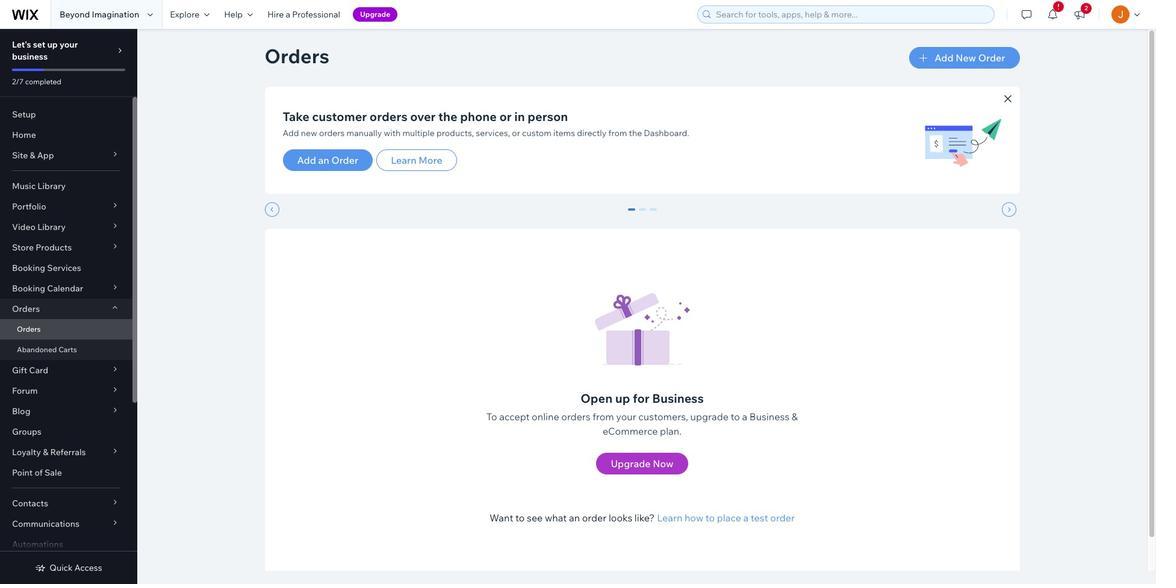 Task type: locate. For each thing, give the bounding box(es) containing it.
0 horizontal spatial order
[[332, 154, 358, 166]]

booking inside popup button
[[12, 283, 45, 294]]

0 horizontal spatial order
[[582, 512, 607, 524]]

looks
[[609, 512, 633, 524]]

add down take
[[283, 128, 299, 139]]

order right test
[[771, 512, 795, 524]]

0 vertical spatial an
[[318, 154, 329, 166]]

add for add new order
[[935, 52, 954, 64]]

home link
[[0, 125, 133, 145]]

2 vertical spatial orders
[[562, 411, 591, 423]]

your inside let's set up your business
[[60, 39, 78, 50]]

0 vertical spatial upgrade
[[360, 10, 390, 19]]

automations
[[12, 539, 63, 550]]

1 vertical spatial &
[[792, 411, 798, 423]]

upgrade inside button
[[611, 458, 651, 470]]

order for add new order
[[979, 52, 1006, 64]]

order inside button
[[979, 52, 1006, 64]]

items
[[554, 128, 575, 139]]

loyalty & referrals
[[12, 447, 86, 458]]

order left looks
[[582, 512, 607, 524]]

point of sale link
[[0, 463, 133, 483]]

1 horizontal spatial up
[[615, 391, 630, 406]]

point of sale
[[12, 467, 62, 478]]

a right upgrade on the right bottom of the page
[[742, 411, 748, 423]]

1
[[640, 208, 645, 219]]

orders
[[370, 109, 408, 124], [319, 128, 345, 139], [562, 411, 591, 423]]

your up ecommerce
[[616, 411, 636, 423]]

orders inside "link"
[[17, 325, 41, 334]]

up right set
[[47, 39, 58, 50]]

an right the what
[[569, 512, 580, 524]]

1 vertical spatial booking
[[12, 283, 45, 294]]

0 vertical spatial order
[[979, 52, 1006, 64]]

add
[[935, 52, 954, 64], [283, 128, 299, 139], [297, 154, 316, 166]]

services
[[47, 263, 81, 273]]

0 horizontal spatial 2
[[651, 208, 656, 219]]

add left new
[[935, 52, 954, 64]]

test
[[751, 512, 768, 524]]

upgrade for upgrade now
[[611, 458, 651, 470]]

0 horizontal spatial business
[[653, 391, 704, 406]]

online
[[532, 411, 559, 423]]

from inside take customer orders over the phone or in person add new orders manually with multiple products, services, or custom items directly from the dashboard.
[[609, 128, 627, 139]]

orders down customer
[[319, 128, 345, 139]]

automations link
[[0, 534, 133, 555]]

1 horizontal spatial 2
[[1085, 4, 1088, 12]]

to inside open up for business to accept online orders from your customers, upgrade to a business & ecommerce plan.
[[731, 411, 740, 423]]

communications
[[12, 519, 80, 529]]

up left for
[[615, 391, 630, 406]]

manually
[[347, 128, 382, 139]]

Search for tools, apps, help & more... field
[[713, 6, 991, 23]]

0 horizontal spatial up
[[47, 39, 58, 50]]

1 horizontal spatial or
[[512, 128, 520, 139]]

2 vertical spatial &
[[43, 447, 48, 458]]

booking down booking services
[[12, 283, 45, 294]]

orders up with
[[370, 109, 408, 124]]

order
[[582, 512, 607, 524], [771, 512, 795, 524]]

to right upgrade on the right bottom of the page
[[731, 411, 740, 423]]

video library
[[12, 222, 66, 233]]

1 vertical spatial orders
[[12, 304, 40, 314]]

orders down open
[[562, 411, 591, 423]]

learn left more
[[391, 154, 417, 166]]

upgrade now
[[611, 458, 674, 470]]

0 horizontal spatial &
[[30, 150, 35, 161]]

access
[[75, 563, 102, 573]]

groups
[[12, 426, 41, 437]]

forum
[[12, 385, 38, 396]]

from down open
[[593, 411, 614, 423]]

order
[[979, 52, 1006, 64], [332, 154, 358, 166]]

more
[[419, 154, 443, 166]]

1 vertical spatial business
[[750, 411, 790, 423]]

or down in
[[512, 128, 520, 139]]

0 horizontal spatial learn
[[391, 154, 417, 166]]

the up products,
[[439, 109, 458, 124]]

1 horizontal spatial business
[[750, 411, 790, 423]]

& inside popup button
[[43, 447, 48, 458]]

an
[[318, 154, 329, 166], [569, 512, 580, 524]]

1 booking from the top
[[12, 263, 45, 273]]

orders down booking calendar on the left of the page
[[12, 304, 40, 314]]

custom
[[522, 128, 552, 139]]

0 horizontal spatial or
[[500, 109, 512, 124]]

calendar
[[47, 283, 83, 294]]

& inside open up for business to accept online orders from your customers, upgrade to a business & ecommerce plan.
[[792, 411, 798, 423]]

1 horizontal spatial an
[[569, 512, 580, 524]]

&
[[30, 150, 35, 161], [792, 411, 798, 423], [43, 447, 48, 458]]

groups link
[[0, 422, 133, 442]]

1 vertical spatial order
[[332, 154, 358, 166]]

0 horizontal spatial your
[[60, 39, 78, 50]]

0 vertical spatial library
[[38, 181, 66, 192]]

0 vertical spatial a
[[286, 9, 290, 20]]

to left see
[[516, 512, 525, 524]]

orders inside popup button
[[12, 304, 40, 314]]

ecommerce
[[603, 425, 658, 437]]

or left in
[[500, 109, 512, 124]]

library up portfolio popup button
[[38, 181, 66, 192]]

help
[[224, 9, 243, 20]]

take
[[283, 109, 310, 124]]

sale
[[45, 467, 62, 478]]

learn
[[391, 154, 417, 166], [657, 512, 683, 524]]

2 booking from the top
[[12, 283, 45, 294]]

& for app
[[30, 150, 35, 161]]

0 horizontal spatial orders
[[319, 128, 345, 139]]

want
[[490, 512, 513, 524]]

from right directly
[[609, 128, 627, 139]]

1 horizontal spatial &
[[43, 447, 48, 458]]

orders up abandoned
[[17, 325, 41, 334]]

1 vertical spatial a
[[742, 411, 748, 423]]

gift card
[[12, 365, 48, 376]]

upgrade right professional
[[360, 10, 390, 19]]

point
[[12, 467, 33, 478]]

2 library from the top
[[37, 222, 66, 233]]

0 vertical spatial learn
[[391, 154, 417, 166]]

1 horizontal spatial order
[[979, 52, 1006, 64]]

site
[[12, 150, 28, 161]]

library up products
[[37, 222, 66, 233]]

how
[[685, 512, 704, 524]]

orders inside open up for business to accept online orders from your customers, upgrade to a business & ecommerce plan.
[[562, 411, 591, 423]]

add inside add an order link
[[297, 154, 316, 166]]

0 vertical spatial 2
[[1085, 4, 1088, 12]]

abandoned carts
[[17, 345, 77, 354]]

contacts
[[12, 498, 48, 509]]

up inside open up for business to accept online orders from your customers, upgrade to a business & ecommerce plan.
[[615, 391, 630, 406]]

explore
[[170, 9, 200, 20]]

your right set
[[60, 39, 78, 50]]

1 vertical spatial up
[[615, 391, 630, 406]]

2 vertical spatial orders
[[17, 325, 41, 334]]

1 vertical spatial your
[[616, 411, 636, 423]]

set
[[33, 39, 45, 50]]

1 horizontal spatial order
[[771, 512, 795, 524]]

1 horizontal spatial your
[[616, 411, 636, 423]]

new
[[301, 128, 317, 139]]

forum button
[[0, 381, 133, 401]]

orders button
[[0, 299, 133, 319]]

person
[[528, 109, 568, 124]]

accept
[[500, 411, 530, 423]]

0 vertical spatial business
[[653, 391, 704, 406]]

1 vertical spatial library
[[37, 222, 66, 233]]

a left test
[[744, 512, 749, 524]]

products,
[[437, 128, 474, 139]]

add inside take customer orders over the phone or in person add new orders manually with multiple products, services, or custom items directly from the dashboard.
[[283, 128, 299, 139]]

2 horizontal spatial orders
[[562, 411, 591, 423]]

upgrade left now
[[611, 458, 651, 470]]

hire a professional
[[268, 9, 340, 20]]

0 horizontal spatial upgrade
[[360, 10, 390, 19]]

0 vertical spatial add
[[935, 52, 954, 64]]

loyalty
[[12, 447, 41, 458]]

like?
[[635, 512, 655, 524]]

1 vertical spatial upgrade
[[611, 458, 651, 470]]

let's
[[12, 39, 31, 50]]

an down customer
[[318, 154, 329, 166]]

1 horizontal spatial upgrade
[[611, 458, 651, 470]]

2 inside 2 'button'
[[1085, 4, 1088, 12]]

1 vertical spatial add
[[283, 128, 299, 139]]

blog
[[12, 406, 30, 417]]

upgrade
[[360, 10, 390, 19], [611, 458, 651, 470]]

store
[[12, 242, 34, 253]]

booking down store
[[12, 263, 45, 273]]

setup
[[12, 109, 36, 120]]

0 vertical spatial up
[[47, 39, 58, 50]]

add down the "new" on the top of page
[[297, 154, 316, 166]]

1 horizontal spatial orders
[[370, 109, 408, 124]]

1 vertical spatial an
[[569, 512, 580, 524]]

0 vertical spatial booking
[[12, 263, 45, 273]]

to right how
[[706, 512, 715, 524]]

a
[[286, 9, 290, 20], [742, 411, 748, 423], [744, 512, 749, 524]]

sidebar element
[[0, 29, 137, 584]]

1 vertical spatial the
[[629, 128, 642, 139]]

order right new
[[979, 52, 1006, 64]]

0 vertical spatial orders
[[370, 109, 408, 124]]

2/7
[[12, 77, 24, 86]]

or
[[500, 109, 512, 124], [512, 128, 520, 139]]

2 horizontal spatial &
[[792, 411, 798, 423]]

upgrade inside button
[[360, 10, 390, 19]]

orders
[[265, 44, 329, 68], [12, 304, 40, 314], [17, 325, 41, 334]]

orders down the hire a professional
[[265, 44, 329, 68]]

hire
[[268, 9, 284, 20]]

1 vertical spatial from
[[593, 411, 614, 423]]

let's set up your business
[[12, 39, 78, 62]]

0 horizontal spatial the
[[439, 109, 458, 124]]

learn left how
[[657, 512, 683, 524]]

0 vertical spatial orders
[[265, 44, 329, 68]]

library for video library
[[37, 222, 66, 233]]

business up customers,
[[653, 391, 704, 406]]

1 horizontal spatial learn
[[657, 512, 683, 524]]

library for music library
[[38, 181, 66, 192]]

dashboard.
[[644, 128, 689, 139]]

add inside add new order button
[[935, 52, 954, 64]]

& for referrals
[[43, 447, 48, 458]]

to
[[487, 411, 497, 423]]

business
[[653, 391, 704, 406], [750, 411, 790, 423]]

carts
[[59, 345, 77, 354]]

1 library from the top
[[38, 181, 66, 192]]

order down manually
[[332, 154, 358, 166]]

business right upgrade on the right bottom of the page
[[750, 411, 790, 423]]

0 vertical spatial from
[[609, 128, 627, 139]]

0 vertical spatial the
[[439, 109, 458, 124]]

1 vertical spatial learn
[[657, 512, 683, 524]]

a right hire
[[286, 9, 290, 20]]

0 vertical spatial &
[[30, 150, 35, 161]]

to
[[731, 411, 740, 423], [516, 512, 525, 524], [706, 512, 715, 524]]

booking services
[[12, 263, 81, 273]]

2 vertical spatial add
[[297, 154, 316, 166]]

0 1 2
[[629, 208, 656, 219]]

library inside popup button
[[37, 222, 66, 233]]

from inside open up for business to accept online orders from your customers, upgrade to a business & ecommerce plan.
[[593, 411, 614, 423]]

add an order
[[297, 154, 358, 166]]

2 horizontal spatial to
[[731, 411, 740, 423]]

booking services link
[[0, 258, 133, 278]]

0 vertical spatial your
[[60, 39, 78, 50]]

up
[[47, 39, 58, 50], [615, 391, 630, 406]]

orders link
[[0, 319, 133, 340]]

contacts button
[[0, 493, 133, 514]]

orders for orders "link"
[[17, 325, 41, 334]]

& inside dropdown button
[[30, 150, 35, 161]]

the left dashboard.
[[629, 128, 642, 139]]



Task type: describe. For each thing, give the bounding box(es) containing it.
video library button
[[0, 217, 133, 237]]

take customer orders over the phone or in person add new orders manually with multiple products, services, or custom items directly from the dashboard.
[[283, 109, 689, 139]]

order for add an order
[[332, 154, 358, 166]]

directly
[[577, 128, 607, 139]]

what
[[545, 512, 567, 524]]

gift card button
[[0, 360, 133, 381]]

music library
[[12, 181, 66, 192]]

blog button
[[0, 401, 133, 422]]

video
[[12, 222, 36, 233]]

referrals
[[50, 447, 86, 458]]

site & app button
[[0, 145, 133, 166]]

phone
[[460, 109, 497, 124]]

want to see what an order looks like? learn how to place a test order
[[490, 512, 795, 524]]

communications button
[[0, 514, 133, 534]]

open up for business to accept online orders from your customers, upgrade to a business & ecommerce plan.
[[487, 391, 798, 437]]

booking calendar
[[12, 283, 83, 294]]

booking for booking services
[[12, 263, 45, 273]]

for
[[633, 391, 650, 406]]

now
[[653, 458, 674, 470]]

1 vertical spatial orders
[[319, 128, 345, 139]]

professional
[[292, 9, 340, 20]]

help button
[[217, 0, 260, 29]]

up inside let's set up your business
[[47, 39, 58, 50]]

a inside open up for business to accept online orders from your customers, upgrade to a business & ecommerce plan.
[[742, 411, 748, 423]]

app
[[37, 150, 54, 161]]

1 horizontal spatial the
[[629, 128, 642, 139]]

see
[[527, 512, 543, 524]]

setup link
[[0, 104, 133, 125]]

2 vertical spatial a
[[744, 512, 749, 524]]

loyalty & referrals button
[[0, 442, 133, 463]]

1 horizontal spatial to
[[706, 512, 715, 524]]

2 button
[[1067, 0, 1093, 29]]

music library link
[[0, 176, 133, 196]]

beyond
[[60, 9, 90, 20]]

0 horizontal spatial an
[[318, 154, 329, 166]]

booking calendar button
[[0, 278, 133, 299]]

upgrade button
[[353, 7, 398, 22]]

card
[[29, 365, 48, 376]]

learn more link
[[377, 149, 457, 171]]

upgrade for upgrade
[[360, 10, 390, 19]]

0 horizontal spatial to
[[516, 512, 525, 524]]

abandoned carts link
[[0, 340, 133, 360]]

your inside open up for business to accept online orders from your customers, upgrade to a business & ecommerce plan.
[[616, 411, 636, 423]]

quick
[[50, 563, 73, 573]]

new
[[956, 52, 976, 64]]

open
[[581, 391, 613, 406]]

imagination
[[92, 9, 139, 20]]

abandoned
[[17, 345, 57, 354]]

learn how to place a test order link
[[657, 511, 795, 525]]

take customer orders over the phone or in person image
[[924, 101, 1002, 179]]

hire a professional link
[[260, 0, 348, 29]]

customers,
[[639, 411, 688, 423]]

1 vertical spatial or
[[512, 128, 520, 139]]

products
[[36, 242, 72, 253]]

upgrade
[[691, 411, 729, 423]]

booking for booking calendar
[[12, 283, 45, 294]]

0 vertical spatial or
[[500, 109, 512, 124]]

add new order
[[935, 52, 1006, 64]]

learn more
[[391, 154, 443, 166]]

with
[[384, 128, 401, 139]]

home
[[12, 130, 36, 140]]

upgrade now button
[[597, 453, 688, 475]]

in
[[515, 109, 525, 124]]

gift
[[12, 365, 27, 376]]

0
[[629, 208, 634, 219]]

quick access
[[50, 563, 102, 573]]

orders for orders popup button
[[12, 304, 40, 314]]

add for add an order
[[297, 154, 316, 166]]

of
[[35, 467, 43, 478]]

quick access button
[[35, 563, 102, 573]]

portfolio
[[12, 201, 46, 212]]

add new order button
[[910, 47, 1020, 69]]

store products button
[[0, 237, 133, 258]]

over
[[410, 109, 436, 124]]

site & app
[[12, 150, 54, 161]]

music
[[12, 181, 36, 192]]

completed
[[25, 77, 61, 86]]

store products
[[12, 242, 72, 253]]

1 order from the left
[[582, 512, 607, 524]]

plan.
[[660, 425, 682, 437]]

beyond imagination
[[60, 9, 139, 20]]

add an order link
[[283, 149, 373, 171]]

1 vertical spatial 2
[[651, 208, 656, 219]]

2/7 completed
[[12, 77, 61, 86]]

2 order from the left
[[771, 512, 795, 524]]

services,
[[476, 128, 510, 139]]



Task type: vqa. For each thing, say whether or not it's contained in the screenshot.
custom
yes



